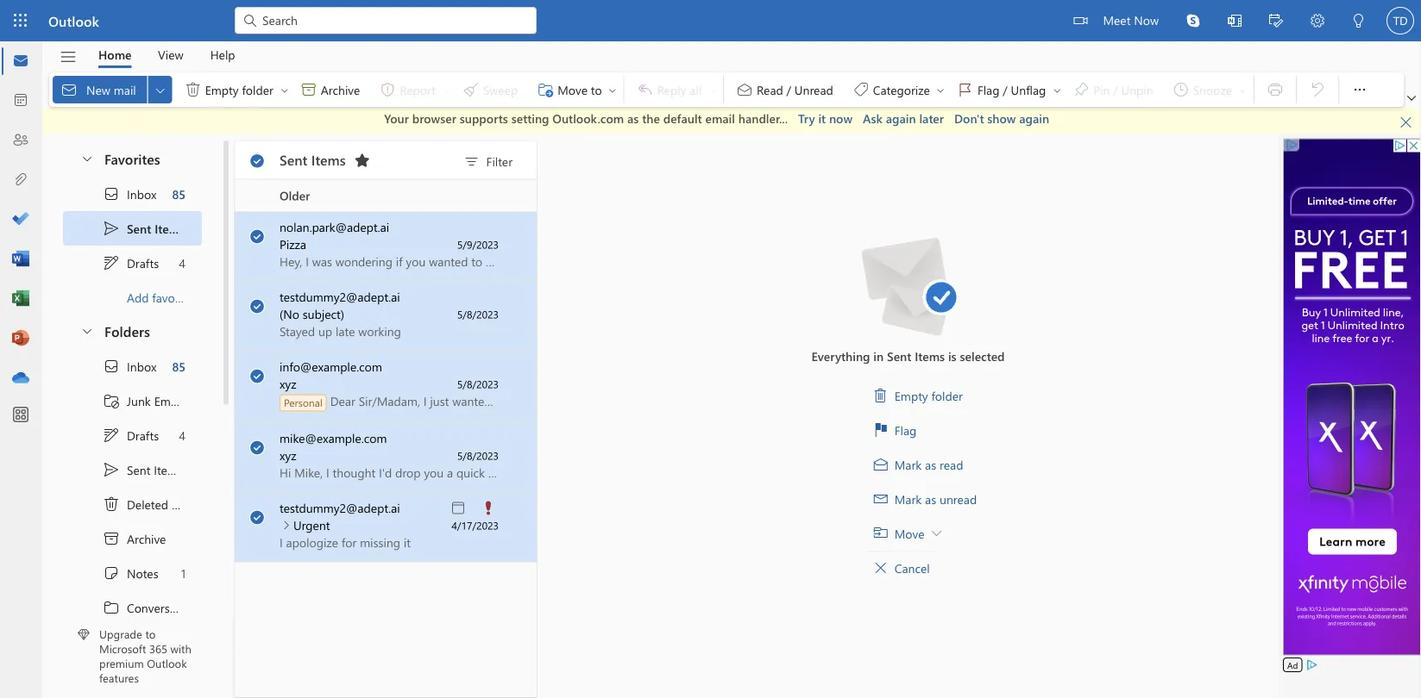 Task type: vqa. For each thing, say whether or not it's contained in the screenshot.
 FLAG
yes



Task type: locate. For each thing, give the bounding box(es) containing it.
1 horizontal spatial  archive
[[300, 81, 360, 98]]

1  sent items from the top
[[103, 220, 185, 237]]

folder inside  empty folder 
[[242, 81, 273, 97]]

0 vertical spatial select a conversation checkbox
[[238, 212, 280, 249]]

1 testdummy2@adept.ai from the top
[[280, 289, 400, 305]]

 archive
[[300, 81, 360, 98], [103, 530, 166, 547]]

1 horizontal spatial outlook
[[147, 656, 187, 671]]

 inside select all messages checkbox
[[249, 153, 265, 169]]

4 inside favorites tree
[[179, 255, 186, 271]]

0 vertical spatial 
[[184, 81, 202, 98]]

0 vertical spatial inbox
[[127, 186, 156, 202]]

inbox inside favorites tree
[[127, 186, 156, 202]]

 inside dropdown button
[[153, 83, 167, 97]]


[[103, 185, 120, 202], [103, 358, 120, 375]]

up
[[318, 324, 332, 340]]

1 vertical spatial xyz
[[280, 448, 296, 464]]

 sent items inside favorites tree
[[103, 220, 185, 237]]

items up favorite
[[155, 220, 185, 236]]

/ for 
[[1003, 81, 1008, 97]]

older heading
[[235, 180, 537, 212]]

 for sent items
[[249, 153, 265, 169]]

1 vertical spatial 
[[103, 461, 120, 478]]

/ left unflag
[[1003, 81, 1008, 97]]

3 5/8/2023 from the top
[[457, 449, 499, 463]]

 down favorites tree item
[[103, 185, 120, 202]]

2 mark from the top
[[895, 491, 922, 507]]

later
[[919, 110, 944, 126]]

0 vertical spatial 85
[[172, 186, 186, 202]]

0 vertical spatial 5/8/2023
[[457, 308, 499, 321]]

your
[[384, 110, 409, 126]]

1  inbox from the top
[[103, 185, 156, 202]]

drafts inside favorites tree
[[127, 255, 159, 271]]

85 up email
[[172, 358, 186, 374]]

stayed
[[280, 324, 315, 340]]

1 vertical spatial folder
[[931, 388, 963, 404]]

1 drafts from the top
[[127, 255, 159, 271]]

xyz for info@example.com
[[280, 376, 296, 392]]

0 horizontal spatial to
[[145, 627, 156, 642]]

1 horizontal spatial 
[[184, 81, 202, 98]]

2 again from the left
[[1019, 110, 1049, 126]]

1 vertical spatial  tree item
[[63, 349, 202, 384]]

premium features image
[[78, 629, 90, 641]]

 tree item up junk
[[63, 349, 202, 384]]

select a conversation checkbox for info@example.com
[[238, 352, 280, 389]]

flag for 
[[895, 422, 917, 438]]

folder for 
[[931, 388, 963, 404]]

testdummy2@adept.ai up the urgent
[[280, 500, 400, 516]]

default
[[663, 110, 702, 126]]

empty right 
[[895, 388, 928, 404]]

select a conversation checkbox up stayed
[[238, 282, 280, 319]]

 drafts for 1st  tree item from the bottom
[[103, 427, 159, 444]]

sent up the add at top left
[[127, 220, 151, 236]]

1  from the top
[[249, 153, 265, 169]]

5/8/2023 for mike@example.com
[[457, 449, 499, 463]]

1 vertical spatial archive
[[127, 531, 166, 547]]

to do image
[[12, 211, 29, 229]]


[[1407, 94, 1416, 103]]

 archive up sent items 
[[300, 81, 360, 98]]

archive down deleted
[[127, 531, 166, 547]]

empty down "help" button
[[205, 81, 239, 97]]

as left the
[[627, 110, 639, 126]]

select a conversation checkbox down 'older'
[[238, 212, 280, 249]]

flag inside  flag / unflag 
[[978, 81, 1000, 97]]

home button
[[85, 41, 145, 68]]

left-rail-appbar navigation
[[3, 41, 38, 399]]

0 horizontal spatial /
[[787, 81, 791, 97]]

meet
[[1103, 12, 1131, 28]]

1  from the top
[[103, 185, 120, 202]]

1 vertical spatial select a conversation checkbox
[[238, 282, 280, 319]]

archive up sent items 
[[321, 81, 360, 97]]

2 inbox from the top
[[127, 358, 156, 374]]

archive inside "move & delete" group
[[321, 81, 360, 97]]

1 vertical spatial  tree item
[[63, 453, 202, 487]]

1 vertical spatial 
[[103, 427, 120, 444]]

1  button from the top
[[72, 142, 101, 174]]

 cancel
[[874, 560, 930, 576]]

empty
[[205, 81, 239, 97], [895, 388, 928, 404]]

1 vertical spatial 5/8/2023
[[457, 377, 499, 391]]

1 vertical spatial testdummy2@adept.ai
[[280, 500, 400, 516]]

1 vertical spatial inbox
[[127, 358, 156, 374]]

outlook right 'premium'
[[147, 656, 187, 671]]

word image
[[12, 251, 29, 268]]

 left mike@example.com
[[251, 440, 264, 454]]

0 vertical spatial 
[[1399, 115, 1413, 129]]

0 horizontal spatial  archive
[[103, 530, 166, 547]]

sent up 'older'
[[280, 150, 307, 168]]

0 horizontal spatial archive
[[127, 531, 166, 547]]

 button
[[348, 146, 376, 174]]

1 4 from the top
[[179, 255, 186, 271]]

outlook.com
[[553, 110, 624, 126]]

 for mike@example.com
[[249, 440, 265, 456]]

0 vertical spatial flag
[[978, 81, 1000, 97]]

Select a conversation checkbox
[[238, 212, 280, 249], [238, 282, 280, 319], [238, 352, 280, 389]]

outlook inside upgrade to microsoft 365 with premium outlook features
[[147, 656, 187, 671]]

1  from the top
[[103, 254, 120, 271]]

 for  empty folder 
[[184, 81, 202, 98]]

testdummy2@adept.ai up subject)
[[280, 289, 400, 305]]

1 inbox from the top
[[127, 186, 156, 202]]

folder down "help" button
[[242, 81, 273, 97]]

 up "" tree item
[[103, 461, 120, 478]]

2 4 from the top
[[179, 427, 186, 443]]

 tree item
[[63, 211, 202, 245], [63, 453, 202, 487]]

85
[[172, 186, 186, 202], [172, 358, 186, 374]]

calendar image
[[12, 92, 29, 110]]


[[103, 254, 120, 271], [103, 427, 120, 444]]

flag for 
[[978, 81, 1000, 97]]

 left info@example.com
[[249, 369, 265, 384]]

 tree item
[[63, 591, 202, 625]]

0 horizontal spatial flag
[[895, 422, 917, 438]]

browser
[[412, 110, 456, 126]]

 for info@example.com
[[249, 369, 265, 384]]

1 vertical spatial it
[[404, 535, 411, 551]]

mark right the 
[[895, 491, 922, 507]]

home
[[98, 47, 132, 63]]

1 horizontal spatial to
[[591, 81, 602, 97]]

items inside sent items 
[[311, 150, 346, 168]]

in
[[874, 348, 884, 364]]

2 / from the left
[[1003, 81, 1008, 97]]

archive inside  tree item
[[127, 531, 166, 547]]

items right deleted
[[172, 496, 201, 512]]

0 vertical spatial  archive
[[300, 81, 360, 98]]

xyz for mike@example.com
[[280, 448, 296, 464]]

 new mail
[[60, 81, 136, 98]]

it right missing
[[404, 535, 411, 551]]

again right ask
[[886, 110, 916, 126]]

4 up favorite
[[179, 255, 186, 271]]

 inside "move & delete" group
[[184, 81, 202, 98]]

xyz
[[280, 376, 296, 392], [280, 448, 296, 464]]

 mark as unread
[[874, 491, 977, 507]]

 left deleted
[[103, 496, 120, 513]]

0 vertical spatial as
[[627, 110, 639, 126]]

 up 'add favorite' tree item
[[103, 254, 120, 271]]


[[736, 81, 753, 98]]

ad
[[1287, 660, 1298, 671]]

items left the  'button'
[[311, 150, 346, 168]]

1  from the top
[[251, 153, 264, 167]]

2  sent items from the top
[[103, 461, 183, 478]]

3 select a conversation checkbox from the top
[[238, 352, 280, 389]]

1 horizontal spatial flag
[[978, 81, 1000, 97]]

0 vertical spatial 
[[103, 254, 120, 271]]

 inside select all messages checkbox
[[251, 153, 264, 167]]

0 vertical spatial empty
[[205, 81, 239, 97]]

85 down favorites tree item
[[172, 186, 186, 202]]

meet now
[[1103, 12, 1159, 28]]

items up  deleted items
[[154, 462, 183, 478]]

2 vertical spatial select a conversation checkbox
[[238, 352, 280, 389]]

0 horizontal spatial empty
[[205, 81, 239, 97]]

4  from the top
[[251, 369, 264, 383]]

 for mike@example.com
[[251, 440, 264, 454]]

 tree item
[[63, 487, 202, 522]]

 inside  cancel
[[874, 561, 888, 575]]

outlook inside outlook banner
[[48, 11, 99, 30]]


[[1352, 14, 1366, 28]]

1 / from the left
[[787, 81, 791, 97]]

0 horizontal spatial 
[[103, 496, 120, 513]]

 button inside folders tree item
[[72, 315, 101, 346]]

1 horizontal spatial empty
[[895, 388, 928, 404]]

2  button from the left
[[278, 76, 292, 104]]

apologize
[[286, 535, 338, 551]]

 urgent
[[279, 518, 330, 534]]

1 horizontal spatial folder
[[931, 388, 963, 404]]

sent right in
[[887, 348, 911, 364]]

 left (no
[[251, 299, 264, 313]]

0 vertical spatial  sent items
[[103, 220, 185, 237]]

inbox down favorites tree item
[[127, 186, 156, 202]]

0 vertical spatial  tree item
[[63, 211, 202, 245]]

it right try
[[818, 110, 826, 126]]

 empty folder 
[[184, 81, 290, 98]]

0 horizontal spatial 
[[103, 530, 120, 547]]

 for testdummy2@adept.ai
[[249, 299, 265, 315]]

notes
[[127, 565, 158, 581]]

urgent
[[293, 518, 330, 534]]

 button
[[1343, 72, 1377, 107]]

ask
[[863, 110, 883, 126]]

4 down email
[[179, 427, 186, 443]]

/ inside  flag / unflag 
[[1003, 81, 1008, 97]]

0 vertical spatial select a conversation checkbox
[[238, 423, 280, 460]]

0 vertical spatial testdummy2@adept.ai
[[280, 289, 400, 305]]

 up 
[[103, 530, 120, 547]]

1 vertical spatial flag
[[895, 422, 917, 438]]

 button for 
[[278, 76, 292, 104]]

select a conversation checkbox for urgent
[[238, 493, 280, 530]]

to right move
[[591, 81, 602, 97]]

inbox up  junk email
[[127, 358, 156, 374]]

empty inside  empty folder 
[[205, 81, 239, 97]]

3  from the top
[[251, 299, 264, 313]]

 tree item down favorites
[[63, 176, 202, 211]]

/ for 
[[787, 81, 791, 97]]


[[874, 458, 888, 472]]

 down  on the bottom of page
[[103, 427, 120, 444]]

 left info@example.com
[[251, 369, 264, 383]]


[[300, 81, 317, 98], [103, 530, 120, 547]]

sent up "" tree item
[[127, 462, 151, 478]]

microsoft
[[99, 642, 146, 657]]

 button
[[1173, 0, 1214, 41]]

2 testdummy2@adept.ai from the top
[[280, 500, 400, 516]]

mail
[[114, 81, 136, 97]]

0 vertical spatial 
[[300, 81, 317, 98]]

1  from the top
[[103, 220, 120, 237]]


[[1399, 115, 1413, 129], [874, 561, 888, 575]]

1 vertical spatial  sent items
[[103, 461, 183, 478]]

items inside  deleted items
[[172, 496, 201, 512]]

0 vertical spatial to
[[591, 81, 602, 97]]

1 vertical spatial outlook
[[147, 656, 187, 671]]

show
[[987, 110, 1016, 126]]

select a conversation checkbox down stayed
[[238, 352, 280, 389]]

0 vertical spatial 
[[103, 185, 120, 202]]

2  drafts from the top
[[103, 427, 159, 444]]

 button
[[72, 142, 101, 174], [72, 315, 101, 346]]

files image
[[12, 172, 29, 189]]

1 vertical spatial  archive
[[103, 530, 166, 547]]

nolan.park@adept.ai
[[280, 219, 389, 235]]

 tree item
[[63, 245, 202, 280], [63, 418, 202, 453]]

tree
[[63, 349, 202, 699]]

mark right the  in the bottom right of the page
[[895, 457, 922, 473]]

1 horizontal spatial 
[[300, 81, 317, 98]]

ask again later button
[[863, 110, 944, 127]]

flag right 
[[895, 422, 917, 438]]

to
[[591, 81, 602, 97], [145, 627, 156, 642]]

drafts up the add at top left
[[127, 255, 159, 271]]

the
[[642, 110, 660, 126]]

2  tree item from the top
[[63, 418, 202, 453]]

read
[[940, 457, 963, 473]]

0 vertical spatial  tree item
[[63, 245, 202, 280]]

 up sent items 
[[300, 81, 317, 98]]

flag right the 
[[978, 81, 1000, 97]]

tree containing 
[[63, 349, 202, 699]]

0 vertical spatial  button
[[72, 142, 101, 174]]

 left sent items 
[[251, 153, 264, 167]]

 down view button
[[184, 81, 202, 98]]

2 vertical spatial 5/8/2023
[[457, 449, 499, 463]]

onedrive image
[[12, 370, 29, 387]]

5  from the top
[[249, 440, 265, 456]]

0 vertical spatial drafts
[[127, 255, 159, 271]]

1 horizontal spatial again
[[1019, 110, 1049, 126]]

0 vertical spatial  drafts
[[103, 254, 159, 271]]

 left (no
[[249, 299, 265, 315]]

your browser supports setting outlook.com as the default email handler...
[[384, 110, 788, 126]]

2 5/8/2023 from the top
[[457, 377, 499, 391]]

0 vertical spatial archive
[[321, 81, 360, 97]]

1 vertical spatial 4
[[179, 427, 186, 443]]

 left  on the bottom of the page
[[251, 510, 264, 524]]

1 horizontal spatial 
[[1399, 115, 1413, 129]]

favorites tree item
[[63, 142, 202, 176]]

inbox
[[127, 186, 156, 202], [127, 358, 156, 374]]

0 vertical spatial outlook
[[48, 11, 99, 30]]

favorite
[[152, 289, 192, 305]]

0 horizontal spatial 
[[874, 561, 888, 575]]

2  from the top
[[249, 229, 265, 245]]

0 horizontal spatial folder
[[242, 81, 273, 97]]

1 vertical spatial  tree item
[[63, 418, 202, 453]]

2  from the top
[[103, 427, 120, 444]]

2 select a conversation checkbox from the top
[[238, 493, 280, 530]]

folders tree item
[[63, 315, 202, 349]]

 button for folders
[[72, 315, 101, 346]]

1 xyz from the top
[[280, 376, 296, 392]]

1 85 from the top
[[172, 186, 186, 202]]

1 vertical spatial 85
[[172, 358, 186, 374]]

4  from the top
[[249, 369, 265, 384]]

as left read
[[925, 457, 936, 473]]

Select a conversation checkbox
[[238, 423, 280, 460], [238, 493, 280, 530]]

365
[[149, 642, 167, 657]]

1 vertical spatial  drafts
[[103, 427, 159, 444]]

mail image
[[12, 53, 29, 70]]

 button
[[1338, 0, 1380, 44]]

 inbox
[[103, 185, 156, 202], [103, 358, 156, 375]]

2  button from the top
[[72, 315, 101, 346]]

/
[[787, 81, 791, 97], [1003, 81, 1008, 97]]

handler...
[[738, 110, 788, 126]]

2  from the top
[[103, 358, 120, 375]]

2  from the top
[[251, 229, 264, 243]]

0 vertical spatial  tree item
[[63, 176, 202, 211]]

1 vertical spatial 
[[103, 496, 120, 513]]

0 horizontal spatial outlook
[[48, 11, 99, 30]]

1 select a conversation checkbox from the top
[[238, 423, 280, 460]]

to right upgrade
[[145, 627, 156, 642]]

 tree item up deleted
[[63, 453, 202, 487]]

 inside button
[[1399, 115, 1413, 129]]

Search field
[[261, 11, 526, 29]]

 inside favorites tree
[[103, 254, 120, 271]]

1 mark from the top
[[895, 457, 922, 473]]

filter
[[486, 153, 513, 169]]

 button left favorites
[[72, 142, 101, 174]]

/ right read
[[787, 81, 791, 97]]

0 vertical spatial folder
[[242, 81, 273, 97]]


[[1351, 81, 1369, 98]]

outlook
[[48, 11, 99, 30], [147, 656, 187, 671]]

drafts down  junk email
[[127, 427, 159, 443]]

 inbox down folders tree item on the left top
[[103, 358, 156, 375]]

0 horizontal spatial again
[[886, 110, 916, 126]]

0 vertical spatial mark
[[895, 457, 922, 473]]

outlook up  button
[[48, 11, 99, 30]]

mark for mark as read
[[895, 457, 922, 473]]

is
[[948, 348, 957, 364]]

 archive inside "move & delete" group
[[300, 81, 360, 98]]

 for testdummy2@adept.ai
[[251, 299, 264, 313]]

1 vertical spatial drafts
[[127, 427, 159, 443]]

 button
[[1297, 0, 1338, 44]]

xyz up personal
[[280, 376, 296, 392]]

it inside list box
[[404, 535, 411, 551]]

 read / unread
[[736, 81, 833, 98]]

 for info@example.com
[[251, 369, 264, 383]]

1 horizontal spatial archive
[[321, 81, 360, 97]]

2  tree item from the top
[[63, 349, 202, 384]]

mark for mark as unread
[[895, 491, 922, 507]]

tab list
[[85, 41, 248, 68]]

0 vertical spatial xyz
[[280, 376, 296, 392]]

as for mark as read
[[925, 457, 936, 473]]

0 vertical spatial 
[[103, 220, 120, 237]]

1  drafts from the top
[[103, 254, 159, 271]]

xyz down mike@example.com
[[280, 448, 296, 464]]

upgrade to microsoft 365 with premium outlook features
[[99, 627, 191, 686]]

5  from the top
[[251, 440, 264, 454]]

1 vertical spatial empty
[[895, 388, 928, 404]]

3  from the top
[[249, 299, 265, 315]]

1 again from the left
[[886, 110, 916, 126]]

0 vertical spatial  inbox
[[103, 185, 156, 202]]

1 select a conversation checkbox from the top
[[238, 212, 280, 249]]

folder down the 'is'
[[931, 388, 963, 404]]

1 5/8/2023 from the top
[[457, 308, 499, 321]]

 tree item up the add at top left
[[63, 245, 202, 280]]

1 vertical spatial 
[[103, 530, 120, 547]]

 down  popup button
[[1399, 115, 1413, 129]]

 mark as read
[[874, 457, 963, 473]]

powerpoint image
[[12, 330, 29, 348]]

sent items heading
[[280, 141, 376, 179]]

 tree item up 'add favorite' tree item
[[63, 211, 202, 245]]

 drafts
[[103, 254, 159, 271], [103, 427, 159, 444]]

again down unflag
[[1019, 110, 1049, 126]]

1 vertical spatial to
[[145, 627, 156, 642]]

1 vertical spatial as
[[925, 457, 936, 473]]

upgrade
[[99, 627, 142, 642]]

 left pizza
[[249, 229, 265, 245]]

application
[[0, 0, 1421, 699]]

i
[[280, 535, 283, 551]]

1 vertical spatial 
[[874, 561, 888, 575]]

 categorize 
[[852, 81, 946, 98]]

5/8/2023
[[457, 308, 499, 321], [457, 377, 499, 391], [457, 449, 499, 463]]

 drafts down  tree item
[[103, 427, 159, 444]]

more apps image
[[12, 407, 29, 425]]

0 horizontal spatial it
[[404, 535, 411, 551]]

 sent items up deleted
[[103, 461, 183, 478]]

 sent items up the add at top left
[[103, 220, 185, 237]]

select a conversation checkbox for nolan.park@adept.ai
[[238, 212, 280, 249]]

1 horizontal spatial /
[[1003, 81, 1008, 97]]

1 vertical spatial select a conversation checkbox
[[238, 493, 280, 530]]

6  from the top
[[251, 510, 264, 524]]

 button inside favorites tree item
[[72, 142, 101, 174]]

as left unread
[[925, 491, 936, 507]]

 up 'add favorite' tree item
[[103, 220, 120, 237]]

 archive down "" tree item
[[103, 530, 166, 547]]

0 horizontal spatial  button
[[148, 76, 172, 104]]

 for  cancel
[[874, 561, 888, 575]]

folder
[[242, 81, 273, 97], [931, 388, 963, 404]]

0 vertical spatial it
[[818, 110, 826, 126]]

1 horizontal spatial  button
[[278, 76, 292, 104]]

add favorite tree item
[[63, 280, 202, 315]]

 up  on the bottom of page
[[103, 358, 120, 375]]

 button left folders
[[72, 315, 101, 346]]

/ inside  read / unread
[[787, 81, 791, 97]]

 tree item
[[63, 176, 202, 211], [63, 349, 202, 384]]

 left mike@example.com
[[249, 440, 265, 456]]

 search field
[[235, 0, 537, 39]]

1 vertical spatial  button
[[72, 315, 101, 346]]

 drafts inside favorites tree
[[103, 254, 159, 271]]

 left sent items 
[[249, 153, 265, 169]]

 inbox down favorites tree item
[[103, 185, 156, 202]]

 tree item down junk
[[63, 418, 202, 453]]

 drafts up 'add favorite' tree item
[[103, 254, 159, 271]]

tab list containing home
[[85, 41, 248, 68]]

2 select a conversation checkbox from the top
[[238, 282, 280, 319]]

1 horizontal spatial it
[[818, 110, 826, 126]]

0 vertical spatial 4
[[179, 255, 186, 271]]

 left cancel
[[874, 561, 888, 575]]

2 vertical spatial as
[[925, 491, 936, 507]]

 inside tree item
[[103, 496, 120, 513]]

1 vertical spatial 
[[103, 358, 120, 375]]

2 drafts from the top
[[127, 427, 159, 443]]

1  button from the left
[[148, 76, 172, 104]]

deleted
[[127, 496, 168, 512]]

 left  on the bottom of the page
[[249, 510, 265, 526]]

 left pizza
[[251, 229, 264, 243]]

as
[[627, 110, 639, 126], [925, 457, 936, 473], [925, 491, 936, 507]]

favorites tree
[[63, 135, 202, 315]]

supports
[[460, 110, 508, 126]]

1 vertical spatial  inbox
[[103, 358, 156, 375]]

testdummy2@adept.ai for (no subject)
[[280, 289, 400, 305]]

1 vertical spatial mark
[[895, 491, 922, 507]]

2 xyz from the top
[[280, 448, 296, 464]]

set your advertising preferences image
[[1305, 659, 1319, 673]]


[[874, 423, 888, 437]]



Task type: describe. For each thing, give the bounding box(es) containing it.
 for 1st  tree item from the top of the page
[[103, 254, 120, 271]]

(no subject)
[[280, 306, 344, 322]]


[[242, 12, 259, 29]]


[[103, 392, 120, 409]]

 inside "move & delete" group
[[300, 81, 317, 98]]

5/8/2023 for info@example.com
[[457, 377, 499, 391]]


[[59, 48, 77, 66]]

message list section
[[235, 137, 537, 698]]

 for nolan.park@adept.ai
[[249, 229, 265, 245]]

 button
[[1391, 110, 1421, 134]]

try it now
[[798, 110, 853, 126]]

unread
[[795, 81, 833, 97]]

pizza
[[280, 236, 306, 252]]

as for mark as unread
[[925, 491, 936, 507]]

sent inside sent items 
[[280, 150, 307, 168]]

for
[[342, 535, 357, 551]]

premium
[[99, 656, 144, 671]]

 drafts for 1st  tree item from the top of the page
[[103, 254, 159, 271]]

4/17/2023
[[452, 519, 499, 533]]

email
[[705, 110, 735, 126]]

everything
[[811, 348, 870, 364]]

try it now button
[[798, 110, 853, 127]]

td
[[1393, 14, 1408, 27]]

again inside button
[[1019, 110, 1049, 126]]


[[463, 153, 480, 170]]

 button
[[1404, 90, 1419, 107]]

 for sent items
[[251, 153, 264, 167]]

help button
[[197, 41, 248, 68]]

 for 
[[1399, 115, 1413, 129]]

td button
[[1380, 0, 1421, 41]]

1  tree item from the top
[[63, 176, 202, 211]]

with
[[170, 642, 191, 657]]

new
[[86, 81, 110, 97]]

working
[[358, 324, 401, 340]]

to inside upgrade to microsoft 365 with premium outlook features
[[145, 627, 156, 642]]

2  inbox from the top
[[103, 358, 156, 375]]

to inside  move to 
[[591, 81, 602, 97]]

select a conversation checkbox for testdummy2@adept.ai
[[238, 282, 280, 319]]

view button
[[145, 41, 196, 68]]

stayed up late working
[[280, 324, 401, 340]]

 button for 
[[148, 76, 172, 104]]

add favorite
[[127, 289, 192, 305]]


[[874, 389, 888, 403]]

help
[[210, 47, 235, 63]]

message list everything in sent items is selected list box
[[235, 180, 537, 698]]

 inside  empty folder 
[[279, 85, 290, 96]]

items inside favorites tree
[[155, 220, 185, 236]]

 inside folders tree item
[[80, 324, 94, 337]]

 inside favorites tree
[[103, 185, 120, 202]]

drafts for 1st  tree item from the bottom
[[127, 427, 159, 443]]

empty for 
[[205, 81, 239, 97]]

items left the 'is'
[[915, 348, 945, 364]]

read
[[757, 81, 783, 97]]


[[1269, 14, 1283, 28]]

 inside favorites tree item
[[80, 151, 94, 165]]

everything in sent items is selected
[[811, 348, 1005, 364]]

email
[[154, 393, 183, 409]]

5/9/2023
[[457, 238, 499, 252]]

application containing outlook
[[0, 0, 1421, 699]]


[[1228, 14, 1242, 28]]

categorize
[[873, 81, 930, 97]]

 inbox inside favorites tree
[[103, 185, 156, 202]]

selected
[[960, 348, 1005, 364]]

2 85 from the top
[[172, 358, 186, 374]]

2  tree item from the top
[[63, 453, 202, 487]]


[[60, 81, 78, 98]]

 inside  flag / unflag 
[[1052, 85, 1062, 96]]

it inside button
[[818, 110, 826, 126]]

1  tree item from the top
[[63, 245, 202, 280]]


[[1074, 14, 1088, 28]]

 button
[[1214, 0, 1255, 44]]

 tree item
[[63, 384, 202, 418]]

85 inside favorites tree
[[172, 186, 186, 202]]

6  from the top
[[249, 510, 265, 526]]

 for 1st  tree item from the bottom
[[103, 427, 120, 444]]

don't show again button
[[954, 110, 1049, 127]]

 tree item
[[63, 522, 202, 556]]

 inside tree item
[[103, 530, 120, 547]]

sent items 
[[280, 150, 371, 169]]

cancel
[[895, 560, 930, 576]]

empty for 
[[895, 388, 928, 404]]

 button
[[1050, 76, 1064, 104]]

 notes
[[103, 565, 158, 582]]

personal
[[284, 396, 322, 410]]

favorites
[[104, 149, 160, 167]]

move & delete group
[[53, 72, 620, 107]]

outlook link
[[48, 0, 99, 41]]

4 for 1st  tree item from the bottom
[[179, 427, 186, 443]]

tab list inside application
[[85, 41, 248, 68]]


[[103, 565, 120, 582]]

setting
[[511, 110, 549, 126]]

 inside favorites tree
[[103, 220, 120, 237]]

folders
[[104, 321, 150, 340]]

testdummy2@adept.ai for 
[[280, 500, 400, 516]]

don't show again
[[954, 110, 1049, 126]]

now
[[1134, 12, 1159, 28]]

try
[[798, 110, 815, 126]]

 button
[[1255, 0, 1297, 44]]

 empty folder
[[874, 388, 963, 404]]

folder for 
[[242, 81, 273, 97]]

 inside  move to 
[[607, 85, 617, 95]]

 for  deleted items
[[103, 496, 120, 513]]


[[537, 81, 554, 98]]


[[957, 81, 974, 98]]

again inside button
[[886, 110, 916, 126]]

unflag
[[1011, 81, 1046, 97]]

 deleted items
[[103, 496, 201, 513]]

 for nolan.park@adept.ai
[[251, 229, 264, 243]]

 inside  categorize 
[[935, 85, 946, 95]]


[[852, 81, 870, 98]]

Select all messages checkbox
[[245, 149, 269, 173]]

now
[[829, 110, 853, 126]]

 button for favorites
[[72, 142, 101, 174]]

1  tree item from the top
[[63, 211, 202, 245]]

late
[[336, 324, 355, 340]]

add
[[127, 289, 149, 305]]

 archive inside  tree item
[[103, 530, 166, 547]]

subject)
[[303, 306, 344, 322]]

2  from the top
[[103, 461, 120, 478]]

excel image
[[12, 291, 29, 308]]

sent inside favorites tree
[[127, 220, 151, 236]]

(no
[[280, 306, 299, 322]]

 tree item
[[63, 556, 202, 591]]

4 for 1st  tree item from the top of the page
[[179, 255, 186, 271]]

5/8/2023 for testdummy2@adept.ai
[[457, 308, 499, 321]]

junk
[[127, 393, 151, 409]]

drafts for 1st  tree item from the top of the page
[[127, 255, 159, 271]]

ask again later
[[863, 110, 944, 126]]

outlook banner
[[0, 0, 1421, 44]]

select a conversation checkbox for 5/8/2023
[[238, 423, 280, 460]]

people image
[[12, 132, 29, 149]]


[[1186, 14, 1200, 28]]

tags group
[[727, 72, 1250, 107]]


[[480, 500, 497, 517]]

features
[[99, 671, 139, 686]]



